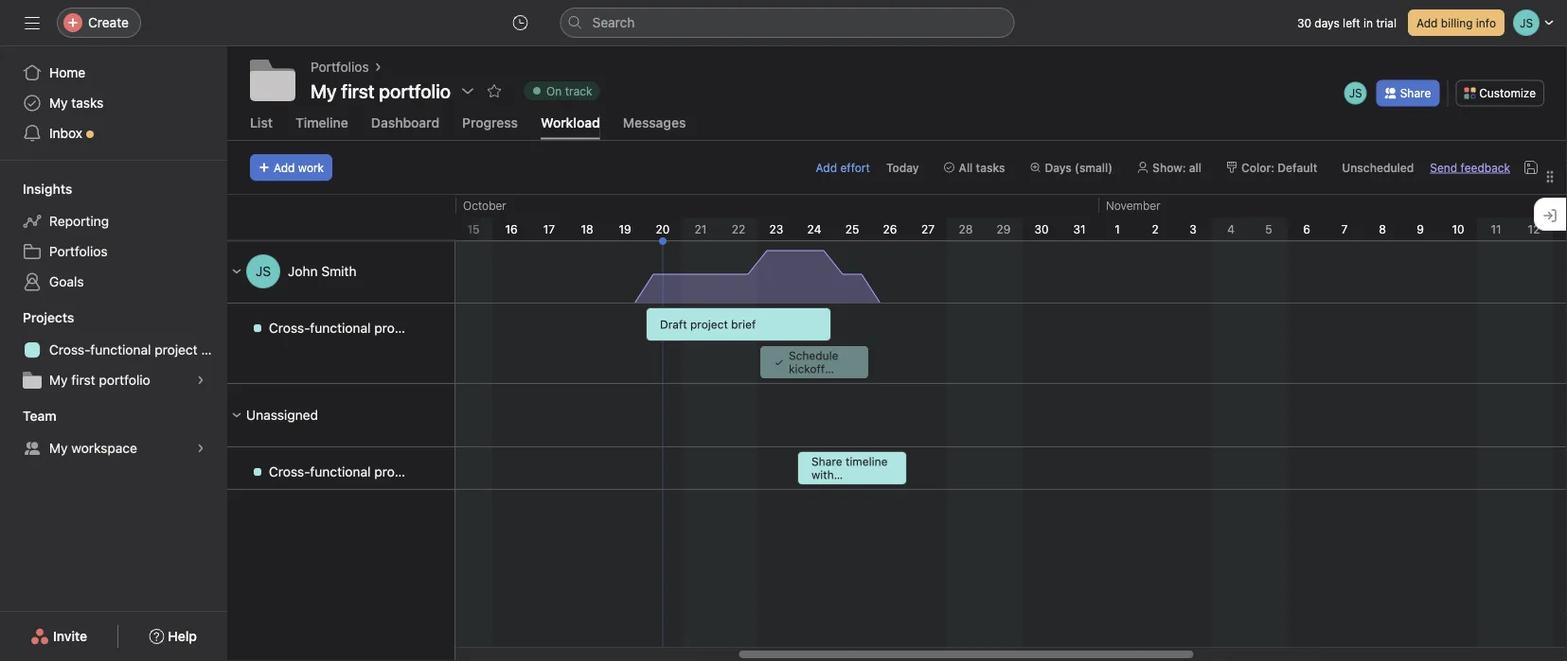 Task type: vqa. For each thing, say whether or not it's contained in the screenshot.
the 1 at the top of page
yes



Task type: describe. For each thing, give the bounding box(es) containing it.
7
[[1342, 222, 1348, 236]]

smith
[[321, 264, 357, 279]]

john
[[288, 264, 318, 279]]

insights
[[23, 181, 72, 197]]

24
[[807, 222, 821, 236]]

0 horizontal spatial portfolios link
[[11, 237, 216, 267]]

default
[[1278, 161, 1318, 174]]

progress
[[462, 115, 518, 130]]

share timeline with teammates
[[812, 455, 888, 495]]

meeting
[[789, 376, 832, 389]]

(small)
[[1075, 161, 1113, 174]]

timeline link
[[295, 115, 348, 140]]

cross-functional project plan link
[[11, 335, 227, 366]]

add to starred image
[[487, 83, 502, 98]]

messages link
[[623, 115, 686, 140]]

2
[[1152, 222, 1159, 236]]

my for my first portfolio
[[49, 373, 68, 388]]

create button
[[57, 8, 141, 38]]

workload link
[[541, 115, 600, 140]]

cross- inside projects element
[[49, 342, 90, 358]]

brief
[[731, 318, 756, 331]]

show: all button
[[1129, 154, 1210, 181]]

with
[[812, 469, 834, 482]]

schedule kickoff meeting
[[789, 349, 839, 389]]

draft
[[660, 318, 687, 331]]

3
[[1190, 222, 1197, 236]]

all tasks
[[959, 161, 1005, 174]]

in
[[1364, 16, 1373, 29]]

today button
[[878, 154, 928, 181]]

on track
[[547, 84, 592, 98]]

2 vertical spatial cross-
[[269, 464, 310, 480]]

timeline
[[846, 455, 888, 469]]

cross-functional project plan inside projects element
[[49, 342, 227, 358]]

26
[[883, 222, 897, 236]]

search list box
[[560, 8, 1015, 38]]

days
[[1045, 161, 1072, 174]]

goals
[[49, 274, 84, 290]]

customize button
[[1456, 80, 1545, 106]]

teams element
[[0, 400, 227, 468]]

see details, my workspace image
[[195, 443, 206, 455]]

invite button
[[18, 620, 100, 654]]

1 vertical spatial js
[[256, 264, 271, 279]]

0 vertical spatial cross-functional project plan
[[269, 320, 447, 336]]

share for share timeline with teammates
[[812, 455, 842, 469]]

projects button
[[0, 309, 74, 328]]

add work
[[274, 161, 324, 174]]

see details, my first portfolio image
[[195, 375, 206, 386]]

schedule
[[789, 349, 839, 363]]

on track button
[[515, 78, 608, 104]]

history image
[[513, 15, 528, 30]]

6
[[1303, 222, 1311, 236]]

23
[[770, 222, 784, 236]]

list
[[250, 115, 273, 130]]

add for add work
[[274, 161, 295, 174]]

10
[[1452, 222, 1465, 236]]

inbox link
[[11, 118, 216, 149]]

22
[[732, 222, 746, 236]]

track
[[565, 84, 592, 98]]

color: default button
[[1218, 154, 1326, 181]]

reporting
[[49, 214, 109, 229]]

team
[[23, 409, 56, 424]]

add billing info button
[[1408, 9, 1505, 36]]

1
[[1115, 222, 1120, 236]]

team button
[[0, 407, 56, 426]]

insights button
[[0, 180, 72, 199]]

my for my workspace
[[49, 441, 68, 456]]

draft project brief
[[660, 318, 756, 331]]

portfolios inside insights element
[[49, 244, 108, 259]]

functional inside projects element
[[90, 342, 151, 358]]

inbox
[[49, 125, 82, 141]]

color: default
[[1242, 161, 1318, 174]]

add effort button
[[816, 161, 870, 174]]

my tasks link
[[11, 88, 216, 118]]

search
[[592, 15, 635, 30]]

send feedback
[[1430, 161, 1511, 174]]

9
[[1417, 222, 1424, 236]]

29
[[997, 222, 1011, 236]]

insights element
[[0, 172, 227, 301]]



Task type: locate. For each thing, give the bounding box(es) containing it.
add inside add billing info 'button'
[[1417, 16, 1438, 29]]

timeline
[[295, 115, 348, 130]]

17
[[543, 222, 555, 236]]

0 vertical spatial tasks
[[71, 95, 104, 111]]

cross- down the 'john'
[[269, 320, 310, 336]]

30 for 30 days left in trial
[[1297, 16, 1312, 29]]

1 horizontal spatial tasks
[[976, 161, 1005, 174]]

1 horizontal spatial js
[[1349, 87, 1363, 100]]

my for my first portfolio
[[311, 80, 337, 102]]

show options image
[[460, 83, 475, 98]]

12
[[1528, 222, 1540, 236]]

my
[[311, 80, 337, 102], [49, 95, 68, 111], [49, 373, 68, 388], [49, 441, 68, 456]]

first portfolio
[[341, 80, 451, 102]]

portfolios
[[311, 59, 369, 75], [49, 244, 108, 259]]

18
[[581, 222, 593, 236]]

tasks inside global element
[[71, 95, 104, 111]]

my left first
[[49, 373, 68, 388]]

on
[[547, 84, 562, 98]]

share inside share button
[[1400, 87, 1431, 100]]

share up teammates
[[812, 455, 842, 469]]

portfolios up the my first portfolio on the left of the page
[[311, 59, 369, 75]]

add for add billing info
[[1417, 16, 1438, 29]]

my for my tasks
[[49, 95, 68, 111]]

my workspace link
[[11, 434, 216, 464]]

1 horizontal spatial portfolios link
[[311, 57, 369, 78]]

2 vertical spatial plan
[[421, 464, 447, 480]]

2 horizontal spatial add
[[1417, 16, 1438, 29]]

john smith
[[288, 264, 357, 279]]

send
[[1430, 161, 1458, 174]]

1 horizontal spatial add
[[816, 161, 837, 174]]

invite
[[53, 629, 87, 645]]

help button
[[137, 620, 209, 654]]

27
[[921, 222, 935, 236]]

reporting link
[[11, 206, 216, 237]]

first
[[71, 373, 95, 388]]

portfolios down reporting
[[49, 244, 108, 259]]

share up 'send'
[[1400, 87, 1431, 100]]

my inside teams element
[[49, 441, 68, 456]]

portfolio
[[99, 373, 150, 388]]

save layout as default image
[[1524, 160, 1539, 175]]

help
[[168, 629, 197, 645]]

add left work
[[274, 161, 295, 174]]

all tasks button
[[935, 154, 1014, 181]]

cross- up first
[[49, 342, 90, 358]]

16
[[505, 222, 518, 236]]

unassigned
[[246, 408, 318, 423]]

1 vertical spatial functional
[[90, 342, 151, 358]]

my inside global element
[[49, 95, 68, 111]]

1 horizontal spatial 30
[[1297, 16, 1312, 29]]

0 vertical spatial plan
[[421, 320, 447, 336]]

1 vertical spatial portfolios link
[[11, 237, 216, 267]]

my first portfolio link
[[11, 366, 216, 396]]

0 horizontal spatial share
[[812, 455, 842, 469]]

share button
[[1377, 80, 1440, 106]]

15
[[467, 222, 480, 236]]

0 vertical spatial share
[[1400, 87, 1431, 100]]

my up 'timeline' on the left of the page
[[311, 80, 337, 102]]

share for share
[[1400, 87, 1431, 100]]

my workspace
[[49, 441, 137, 456]]

0 vertical spatial functional
[[310, 320, 371, 336]]

25
[[845, 222, 859, 236]]

1 horizontal spatial share
[[1400, 87, 1431, 100]]

add effort
[[816, 161, 870, 174]]

messages
[[623, 115, 686, 130]]

home link
[[11, 58, 216, 88]]

my up inbox
[[49, 95, 68, 111]]

8
[[1379, 222, 1386, 236]]

0 horizontal spatial add
[[274, 161, 295, 174]]

trial
[[1376, 16, 1397, 29]]

1 vertical spatial cross-functional project plan
[[49, 342, 227, 358]]

november
[[1106, 199, 1161, 212]]

1 vertical spatial portfolios
[[49, 244, 108, 259]]

add inside button
[[274, 161, 295, 174]]

project
[[690, 318, 728, 331], [374, 320, 417, 336], [155, 342, 198, 358], [374, 464, 417, 480]]

kickoff
[[789, 363, 825, 376]]

days (small) button
[[1021, 154, 1121, 181]]

functional
[[310, 320, 371, 336], [90, 342, 151, 358], [310, 464, 371, 480]]

my inside projects element
[[49, 373, 68, 388]]

tasks for all tasks
[[976, 161, 1005, 174]]

0 vertical spatial cross-
[[269, 320, 310, 336]]

0 vertical spatial js
[[1349, 87, 1363, 100]]

5
[[1266, 222, 1273, 236]]

functional up portfolio
[[90, 342, 151, 358]]

functional down unassigned
[[310, 464, 371, 480]]

1 horizontal spatial portfolios
[[311, 59, 369, 75]]

tasks
[[71, 95, 104, 111], [976, 161, 1005, 174]]

0 horizontal spatial tasks
[[71, 95, 104, 111]]

0 horizontal spatial portfolios
[[49, 244, 108, 259]]

1 vertical spatial 30
[[1035, 222, 1049, 236]]

cross-functional project plan down unassigned
[[269, 464, 447, 480]]

js left the 'john'
[[256, 264, 271, 279]]

add left effort
[[816, 161, 837, 174]]

share inside share timeline with teammates
[[812, 455, 842, 469]]

global element
[[0, 46, 227, 160]]

list link
[[250, 115, 273, 140]]

1 vertical spatial tasks
[[976, 161, 1005, 174]]

0 vertical spatial portfolios link
[[311, 57, 369, 78]]

add
[[1417, 16, 1438, 29], [274, 161, 295, 174], [816, 161, 837, 174]]

effort
[[840, 161, 870, 174]]

all
[[1189, 161, 1202, 174]]

js left share button on the top
[[1349, 87, 1363, 100]]

info
[[1476, 16, 1496, 29]]

cross-
[[269, 320, 310, 336], [49, 342, 90, 358], [269, 464, 310, 480]]

cross-functional project plan down smith
[[269, 320, 447, 336]]

1 vertical spatial cross-
[[49, 342, 90, 358]]

portfolios link
[[311, 57, 369, 78], [11, 237, 216, 267]]

28
[[959, 222, 973, 236]]

21
[[695, 222, 707, 236]]

unscheduled
[[1342, 161, 1414, 174]]

plan inside projects element
[[201, 342, 227, 358]]

workload
[[541, 115, 600, 130]]

cross-functional project plan up portfolio
[[49, 342, 227, 358]]

30 days left in trial
[[1297, 16, 1397, 29]]

add left billing on the right of page
[[1417, 16, 1438, 29]]

today
[[886, 161, 919, 174]]

show: all
[[1153, 161, 1202, 174]]

0 vertical spatial portfolios
[[311, 59, 369, 75]]

october
[[463, 199, 507, 212]]

dashboard
[[371, 115, 440, 130]]

add for add effort
[[816, 161, 837, 174]]

left
[[1343, 16, 1361, 29]]

projects
[[23, 310, 74, 326]]

portfolios link down reporting
[[11, 237, 216, 267]]

portfolios link up the my first portfolio on the left of the page
[[311, 57, 369, 78]]

share
[[1400, 87, 1431, 100], [812, 455, 842, 469]]

20
[[656, 222, 670, 236]]

19
[[619, 222, 631, 236]]

30 right 29
[[1035, 222, 1049, 236]]

cross- down unassigned
[[269, 464, 310, 480]]

hide sidebar image
[[25, 15, 40, 30]]

projects element
[[0, 301, 227, 400]]

customize
[[1480, 87, 1536, 100]]

30 for 30
[[1035, 222, 1049, 236]]

search button
[[560, 8, 1015, 38]]

1 vertical spatial share
[[812, 455, 842, 469]]

tasks inside dropdown button
[[976, 161, 1005, 174]]

send feedback link
[[1430, 159, 1511, 176]]

tasks for my tasks
[[71, 95, 104, 111]]

add billing info
[[1417, 16, 1496, 29]]

tasks down 'home'
[[71, 95, 104, 111]]

unscheduled button
[[1334, 154, 1423, 181]]

home
[[49, 65, 85, 80]]

tasks right all
[[976, 161, 1005, 174]]

0 vertical spatial 30
[[1297, 16, 1312, 29]]

30 left the days
[[1297, 16, 1312, 29]]

my down "team"
[[49, 441, 68, 456]]

goals link
[[11, 267, 216, 297]]

2 vertical spatial cross-functional project plan
[[269, 464, 447, 480]]

0 horizontal spatial js
[[256, 264, 271, 279]]

0 horizontal spatial 30
[[1035, 222, 1049, 236]]

work
[[298, 161, 324, 174]]

days (small)
[[1045, 161, 1113, 174]]

2 vertical spatial functional
[[310, 464, 371, 480]]

1 vertical spatial plan
[[201, 342, 227, 358]]

functional down smith
[[310, 320, 371, 336]]

my first portfolio
[[49, 373, 150, 388]]

show:
[[1153, 161, 1186, 174]]

feedback
[[1461, 161, 1511, 174]]



